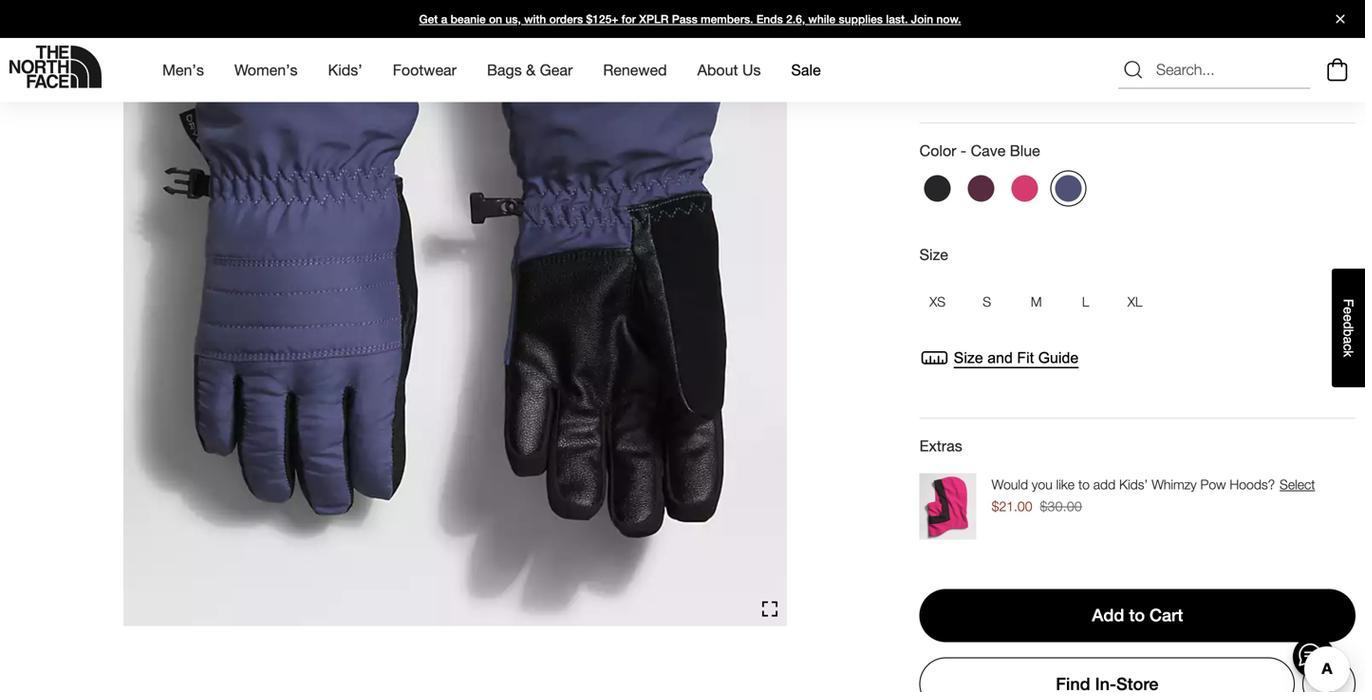 Task type: vqa. For each thing, say whether or not it's contained in the screenshot.
alert
no



Task type: locate. For each thing, give the bounding box(es) containing it.
for
[[622, 12, 636, 26]]

a up k
[[1342, 337, 1357, 344]]

xs
[[930, 294, 946, 310]]

kids'
[[1120, 477, 1149, 493]]

select
[[1280, 477, 1316, 493]]

renewed
[[603, 61, 667, 79]]

size for size and fit guide
[[954, 349, 984, 366]]

and
[[988, 349, 1013, 366]]

select button
[[1279, 474, 1317, 496]]

add
[[1094, 477, 1116, 493]]

while
[[809, 12, 836, 26]]

0 horizontal spatial to
[[1079, 477, 1090, 493]]

about us
[[698, 61, 761, 79]]

0 horizontal spatial size
[[920, 245, 949, 264]]

ends
[[757, 12, 783, 26]]

would
[[992, 477, 1029, 493]]

67% customer recommended
[[936, 25, 1141, 43]]

b
[[1342, 329, 1357, 337]]

1 vertical spatial size
[[954, 349, 984, 366]]

you
[[1032, 477, 1053, 493]]

e up d
[[1342, 307, 1357, 315]]

Mr. Pink radio
[[1007, 170, 1043, 207]]

customer
[[971, 25, 1035, 43]]

guide
[[1039, 349, 1079, 366]]

0 vertical spatial a
[[441, 12, 448, 26]]

size left and
[[954, 349, 984, 366]]

1 horizontal spatial to
[[1130, 606, 1145, 626]]

1 e from the top
[[1342, 307, 1357, 315]]

about
[[698, 61, 738, 79]]

size
[[920, 245, 949, 264], [954, 349, 984, 366]]

s button
[[969, 284, 1005, 320]]

e
[[1342, 307, 1357, 315], [1342, 315, 1357, 322]]

67%
[[936, 25, 967, 43]]

pass
[[672, 12, 698, 26]]

on
[[489, 12, 503, 26]]

xplr
[[639, 12, 669, 26]]

1 vertical spatial to
[[1130, 606, 1145, 626]]

$30.00
[[1040, 499, 1083, 515]]

1 vertical spatial a
[[1342, 337, 1357, 344]]

hoods?
[[1230, 477, 1276, 493]]

1 horizontal spatial a
[[1342, 337, 1357, 344]]

a
[[441, 12, 448, 26], [1342, 337, 1357, 344]]

size up xs
[[920, 245, 949, 264]]

tnf black image
[[925, 175, 951, 202]]

size inside button
[[954, 349, 984, 366]]

pow
[[1201, 477, 1227, 493]]

with
[[524, 12, 546, 26]]

close image
[[1329, 15, 1353, 23]]

now.
[[937, 12, 962, 26]]

f
[[1342, 299, 1357, 307]]

to right like
[[1079, 477, 1090, 493]]

about us link
[[698, 44, 761, 96]]

search all image
[[1123, 59, 1145, 81]]

e up b
[[1342, 315, 1357, 322]]

to
[[1079, 477, 1090, 493], [1130, 606, 1145, 626]]

0 horizontal spatial a
[[441, 12, 448, 26]]

men's link
[[162, 44, 204, 96]]

0 vertical spatial to
[[1079, 477, 1090, 493]]

Cave Blue radio
[[1051, 170, 1087, 207]]

m button
[[1019, 284, 1055, 320]]

1 horizontal spatial size
[[954, 349, 984, 366]]

xl button
[[1118, 284, 1154, 320]]

footwear
[[393, 61, 457, 79]]

0 vertical spatial size
[[920, 245, 949, 264]]

blue
[[1010, 141, 1041, 159]]

cave
[[971, 141, 1006, 159]]

to right add
[[1130, 606, 1145, 626]]

list box
[[920, 284, 1356, 320]]

get a beanie on us, with orders $125+ for xplr pass members. ends 2.6, while supplies last. join now. link
[[0, 0, 1366, 38]]

sale link
[[792, 44, 821, 96]]

s
[[983, 294, 992, 310]]

$21.00
[[992, 499, 1033, 515]]

bags & gear link
[[487, 44, 573, 96]]

get a beanie on us, with orders $125+ for xplr pass members. ends 2.6, while supplies last. join now.
[[419, 12, 962, 26]]

members.
[[701, 12, 754, 26]]

boysenberry image
[[968, 175, 995, 202]]

the north face home page image
[[9, 46, 102, 88]]

add to cart
[[1093, 606, 1184, 626]]

gear
[[540, 61, 573, 79]]

extras
[[920, 437, 963, 455]]

recommended
[[1039, 25, 1141, 43]]

cave blue image
[[1056, 175, 1082, 202]]

get
[[419, 12, 438, 26]]

supplies
[[839, 12, 883, 26]]

a right get
[[441, 12, 448, 26]]

bags & gear
[[487, 61, 573, 79]]



Task type: describe. For each thing, give the bounding box(es) containing it.
orders
[[550, 12, 583, 26]]

color
[[920, 141, 957, 159]]

footwear link
[[393, 44, 457, 96]]

add
[[1093, 606, 1125, 626]]

k
[[1342, 351, 1357, 357]]

beanie
[[451, 12, 486, 26]]

xl
[[1128, 294, 1143, 310]]

us,
[[506, 12, 521, 26]]

kids' link
[[328, 44, 363, 96]]

size and fit guide button
[[920, 343, 1079, 373]]

f e e d b a c k
[[1342, 299, 1357, 357]]

m
[[1031, 294, 1042, 310]]

&
[[526, 61, 536, 79]]

like
[[1057, 477, 1075, 493]]

sale
[[792, 61, 821, 79]]

bags
[[487, 61, 522, 79]]

c
[[1342, 344, 1357, 351]]

2 e from the top
[[1342, 315, 1357, 322]]

list box containing xs
[[920, 284, 1356, 320]]

view cart image
[[1323, 56, 1353, 84]]

fit
[[1018, 349, 1034, 366]]

xs button
[[920, 284, 956, 320]]

to inside add to cart button
[[1130, 606, 1145, 626]]

l
[[1083, 294, 1090, 310]]

$125+
[[587, 12, 619, 26]]

cart
[[1150, 606, 1184, 626]]

women's link
[[234, 44, 298, 96]]

mr. pink image
[[1012, 175, 1039, 202]]

would you like to add kids' whimzy pow hoods? select
[[992, 477, 1316, 493]]

l button
[[1068, 284, 1104, 320]]

-
[[961, 141, 967, 159]]

d
[[1342, 322, 1357, 329]]

f e e d b a c k button
[[1333, 269, 1366, 388]]

last.
[[886, 12, 908, 26]]

Search search field
[[1119, 51, 1311, 89]]

size for size
[[920, 245, 949, 264]]

add to cart button
[[920, 589, 1356, 643]]

Boysenberry radio
[[964, 170, 1000, 207]]

whimzy
[[1152, 477, 1197, 493]]

us
[[743, 61, 761, 79]]

kids' whimzy pow hoods image
[[920, 474, 977, 540]]

2.6,
[[787, 12, 806, 26]]

kids'
[[328, 61, 363, 79]]

open full screen image
[[762, 602, 778, 617]]

women's
[[234, 61, 298, 79]]

join
[[912, 12, 934, 26]]

size and fit guide
[[954, 349, 1079, 366]]

men's
[[162, 61, 204, 79]]

a inside button
[[1342, 337, 1357, 344]]

color option group
[[920, 170, 1356, 214]]

TNF Black radio
[[920, 170, 956, 207]]

color - cave blue
[[920, 141, 1041, 159]]

renewed link
[[603, 44, 667, 96]]



